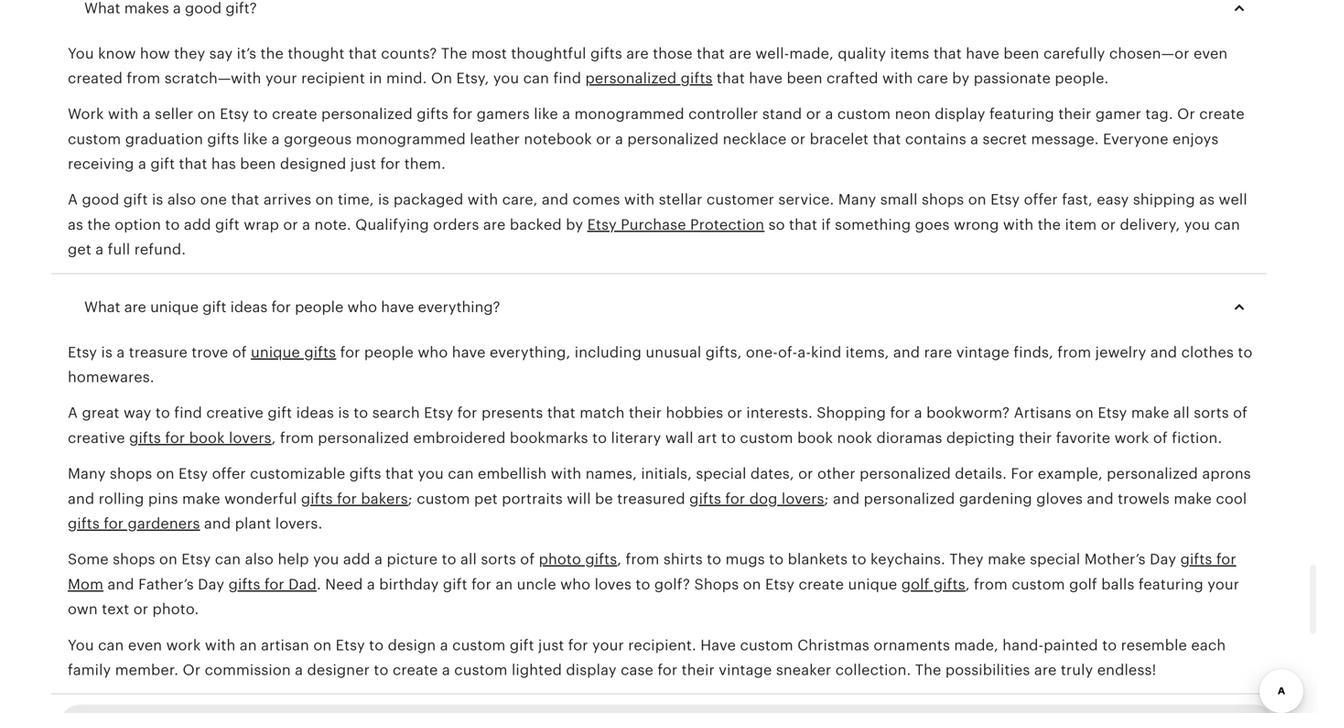 Task type: locate. For each thing, give the bounding box(es) containing it.
the inside you can even work with an artisan on etsy to design a custom gift just for your recipient. have custom christmas ornaments made, hand-painted to resemble each family member. or commission a designer to create a custom lighted display case for their vintage sneaker collection. the possibilities are truly endless!
[[915, 662, 942, 678]]

0 vertical spatial offer
[[1024, 192, 1058, 208]]

1 horizontal spatial work
[[1115, 430, 1150, 446]]

1 horizontal spatial your
[[592, 637, 624, 654]]

2 a from the top
[[68, 405, 78, 421]]

0 vertical spatial been
[[1004, 45, 1040, 62]]

you down shipping
[[1185, 216, 1211, 233]]

0 horizontal spatial golf
[[902, 576, 930, 593]]

1 vertical spatial people
[[364, 344, 414, 361]]

to down scratch—with
[[253, 106, 268, 122]]

0 horizontal spatial the
[[87, 216, 111, 233]]

2 horizontal spatial been
[[1004, 45, 1040, 62]]

passionate
[[974, 70, 1051, 86]]

have inside for people who have everything, including unusual gifts, one-of-a-kind items, and rare vintage finds, from jewelry and clothes to homewares.
[[452, 344, 486, 361]]

and inside a good gift is also one that arrives on time, is packaged with care, and comes with stellar customer service. many small shops on etsy offer fast, easy shipping as well as the option to add gift wrap or a note. qualifying orders are backed by
[[542, 192, 569, 208]]

by right care
[[953, 70, 970, 86]]

create down blankets
[[799, 576, 844, 593]]

1 horizontal spatial the
[[261, 45, 284, 62]]

have inside you know how they say it's the thought that counts? the most thoughtful gifts are those that are well-made, quality items that have been carefully chosen—or even created from scratch—with your recipient in mind. on etsy, you can find
[[966, 45, 1000, 62]]

and up backed
[[542, 192, 569, 208]]

0 horizontal spatial the
[[441, 45, 468, 62]]

offer
[[1024, 192, 1058, 208], [212, 466, 246, 482]]

1 horizontal spatial even
[[1194, 45, 1228, 62]]

create up gorgeous
[[272, 106, 317, 122]]

on up the wrong
[[969, 192, 987, 208]]

1 vertical spatial you
[[68, 637, 94, 654]]

on inside the a great way to find creative gift ideas is to search etsy for presents that match their hobbies or interests. shopping for a bookworm? artisans on etsy make all sorts of creative
[[1076, 405, 1094, 421]]

0 horizontal spatial day
[[198, 576, 225, 593]]

sorts up and father's day gifts for dad . need a birthday gift for an uncle who loves to golf? shops on etsy create unique golf gifts
[[481, 551, 516, 568]]

with inside many shops on etsy offer customizable gifts that you can embellish with names, initials, special dates, or other personalized details. for example, personalized aprons and rolling pins make wonderful
[[551, 466, 582, 482]]

by inside a good gift is also one that arrives on time, is packaged with care, and comes with stellar customer service. many small shops on etsy offer fast, easy shipping as well as the option to add gift wrap or a note. qualifying orders are backed by
[[566, 216, 583, 233]]

1 vertical spatial featuring
[[1139, 576, 1204, 593]]

1 a from the top
[[68, 192, 78, 208]]

special down the art
[[696, 466, 747, 482]]

or inside a good gift is also one that arrives on time, is packaged with care, and comes with stellar customer service. many small shops on etsy offer fast, easy shipping as well as the option to add gift wrap or a note. qualifying orders are backed by
[[283, 216, 298, 233]]

note.
[[315, 216, 351, 233]]

a up "dioramas" on the right bottom of page
[[914, 405, 923, 421]]

care
[[917, 70, 949, 86]]

unusual
[[646, 344, 702, 361]]

a left note. at the top left
[[302, 216, 311, 233]]

for inside for people who have everything, including unusual gifts, one-of-a-kind items, and rare vintage finds, from jewelry and clothes to homewares.
[[340, 344, 360, 361]]

have inside dropdown button
[[381, 299, 414, 315]]

display left the case
[[566, 662, 617, 678]]

1 horizontal spatial been
[[787, 70, 823, 86]]

a inside a good gift is also one that arrives on time, is packaged with care, and comes with stellar customer service. many small shops on etsy offer fast, easy shipping as well as the option to add gift wrap or a note. qualifying orders are backed by
[[68, 192, 78, 208]]

; up picture
[[408, 491, 413, 507]]

gorgeous
[[284, 131, 352, 147]]

your down thought
[[265, 70, 297, 86]]

photo gifts link
[[539, 551, 617, 568]]

0 horizontal spatial display
[[566, 662, 617, 678]]

the inside a good gift is also one that arrives on time, is packaged with care, and comes with stellar customer service. many small shops on etsy offer fast, easy shipping as well as the option to add gift wrap or a note. qualifying orders are backed by
[[87, 216, 111, 233]]

0 vertical spatial an
[[496, 576, 513, 593]]

by down comes
[[566, 216, 583, 233]]

personalized inside gifts for bakers ; custom pet portraits will be treasured gifts for dog lovers ; and personalized gardening gloves and trowels make cool gifts for gardeners and plant lovers.
[[864, 491, 955, 507]]

day right mother's at the bottom right of the page
[[1150, 551, 1177, 568]]

1 vertical spatial day
[[198, 576, 225, 593]]

offer left fast,
[[1024, 192, 1058, 208]]

1 horizontal spatial as
[[1200, 192, 1215, 208]]

0 vertical spatial also
[[167, 192, 196, 208]]

1 vertical spatial sorts
[[481, 551, 516, 568]]

0 vertical spatial as
[[1200, 192, 1215, 208]]

0 horizontal spatial book
[[189, 430, 225, 446]]

1 vertical spatial just
[[538, 637, 564, 654]]

a inside the a great way to find creative gift ideas is to search etsy for presents that match their hobbies or interests. shopping for a bookworm? artisans on etsy make all sorts of creative
[[914, 405, 923, 421]]

1 vertical spatial even
[[128, 637, 162, 654]]

golf inside , from custom golf balls featuring your own text or photo.
[[1070, 576, 1098, 593]]

and up text
[[107, 576, 134, 593]]

from right finds,
[[1058, 344, 1092, 361]]

can down plant
[[215, 551, 241, 568]]

1 horizontal spatial lovers
[[782, 491, 825, 507]]

all right picture
[[461, 551, 477, 568]]

personalized gifts that have been crafted with care by passionate people.
[[586, 70, 1109, 86]]

a
[[143, 106, 151, 122], [562, 106, 571, 122], [825, 106, 834, 122], [272, 131, 280, 147], [615, 131, 624, 147], [971, 131, 979, 147], [138, 156, 146, 172], [302, 216, 311, 233], [95, 241, 104, 258], [117, 344, 125, 361], [914, 405, 923, 421], [375, 551, 383, 568], [367, 576, 375, 593], [440, 637, 448, 654], [295, 662, 303, 678], [442, 662, 450, 678]]

, up customizable
[[272, 430, 276, 446]]

0 horizontal spatial creative
[[68, 430, 125, 446]]

1 vertical spatial find
[[174, 405, 202, 421]]

many up something
[[839, 192, 877, 208]]

0 horizontal spatial sorts
[[481, 551, 516, 568]]

been right "has" on the top left
[[240, 156, 276, 172]]

to inside work with a seller on etsy to create personalized gifts for gamers like a monogrammed controller stand or a custom neon display featuring their gamer tag. or create custom graduation gifts like a gorgeous monogrammed leather notebook or a personalized necklace or bracelet that contains a secret message. everyone enjoys receiving a gift that has been designed just for them.
[[253, 106, 268, 122]]

and inside many shops on etsy offer customizable gifts that you can embellish with names, initials, special dates, or other personalized details. for example, personalized aprons and rolling pins make wonderful
[[68, 491, 95, 507]]

are inside dropdown button
[[124, 299, 146, 315]]

2 horizontal spatial ,
[[966, 576, 970, 593]]

1 horizontal spatial featuring
[[1139, 576, 1204, 593]]

so
[[769, 216, 785, 233]]

recipient.
[[628, 637, 697, 654]]

etsy
[[220, 106, 249, 122], [991, 192, 1020, 208], [588, 216, 617, 233], [68, 344, 97, 361], [424, 405, 454, 421], [1098, 405, 1128, 421], [179, 466, 208, 482], [182, 551, 211, 568], [765, 576, 795, 593], [336, 637, 365, 654]]

make inside gifts for bakers ; custom pet portraits will be treasured gifts for dog lovers ; and personalized gardening gloves and trowels make cool gifts for gardeners and plant lovers.
[[1174, 491, 1212, 507]]

display inside work with a seller on etsy to create personalized gifts for gamers like a monogrammed controller stand or a custom neon display featuring their gamer tag. or create custom graduation gifts like a gorgeous monogrammed leather notebook or a personalized necklace or bracelet that contains a secret message. everyone enjoys receiving a gift that has been designed just for them.
[[935, 106, 986, 122]]

and left plant
[[204, 516, 231, 532]]

etsy up the wrong
[[991, 192, 1020, 208]]

to left golf?
[[636, 576, 651, 593]]

wrap
[[244, 216, 279, 233]]

etsy down comes
[[588, 216, 617, 233]]

one
[[200, 192, 227, 208]]

0 horizontal spatial by
[[566, 216, 583, 233]]

shops inside many shops on etsy offer customizable gifts that you can embellish with names, initials, special dates, or other personalized details. for example, personalized aprons and rolling pins make wonderful
[[110, 466, 152, 482]]

you inside you can even work with an artisan on etsy to design a custom gift just for your recipient. have custom christmas ornaments made, hand-painted to resemble each family member. or commission a designer to create a custom lighted display case for their vintage sneaker collection. the possibilities are truly endless!
[[68, 637, 94, 654]]

shops
[[695, 576, 739, 593]]

1 golf from the left
[[902, 576, 930, 593]]

items
[[891, 45, 930, 62]]

2 vertical spatial shops
[[113, 551, 155, 568]]

you up created
[[68, 45, 94, 62]]

enjoys
[[1173, 131, 1219, 147]]

presents
[[482, 405, 543, 421]]

who down note. at the top left
[[347, 299, 377, 315]]

create
[[272, 106, 317, 122], [1200, 106, 1245, 122], [799, 576, 844, 593], [393, 662, 438, 678]]

be
[[595, 491, 613, 507]]

book
[[189, 430, 225, 446], [798, 430, 833, 446]]

that up bookmarks
[[547, 405, 576, 421]]

made, up possibilities
[[954, 637, 999, 654]]

gifts for bakers ; custom pet portraits will be treasured gifts for dog lovers ; and personalized gardening gloves and trowels make cool gifts for gardeners and plant lovers.
[[68, 491, 1247, 532]]

ideas up customizable
[[296, 405, 334, 421]]

creative up the gifts for book lovers link
[[206, 405, 264, 421]]

0 vertical spatial the
[[441, 45, 468, 62]]

with up 'will'
[[551, 466, 582, 482]]

to
[[253, 106, 268, 122], [165, 216, 180, 233], [1238, 344, 1253, 361], [156, 405, 170, 421], [354, 405, 368, 421], [593, 430, 607, 446], [721, 430, 736, 446], [442, 551, 457, 568], [707, 551, 722, 568], [769, 551, 784, 568], [852, 551, 867, 568], [636, 576, 651, 593], [369, 637, 384, 654], [1103, 637, 1117, 654], [374, 662, 389, 678]]

or down stand
[[791, 131, 806, 147]]

2 vertical spatial ,
[[966, 576, 970, 593]]

custom left lighted
[[454, 662, 508, 678]]

shops
[[922, 192, 964, 208], [110, 466, 152, 482], [113, 551, 155, 568]]

refund.
[[134, 241, 186, 258]]

0 vertical spatial shops
[[922, 192, 964, 208]]

0 vertical spatial by
[[953, 70, 970, 86]]

on inside work with a seller on etsy to create personalized gifts for gamers like a monogrammed controller stand or a custom neon display featuring their gamer tag. or create custom graduation gifts like a gorgeous monogrammed leather notebook or a personalized necklace or bracelet that contains a secret message. everyone enjoys receiving a gift that has been designed just for them.
[[198, 106, 216, 122]]

commission
[[205, 662, 291, 678]]

1 horizontal spatial add
[[343, 551, 371, 568]]

designed
[[280, 156, 346, 172]]

0 vertical spatial your
[[265, 70, 297, 86]]

with inside work with a seller on etsy to create personalized gifts for gamers like a monogrammed controller stand or a custom neon display featuring their gamer tag. or create custom graduation gifts like a gorgeous monogrammed leather notebook or a personalized necklace or bracelet that contains a secret message. everyone enjoys receiving a gift that has been designed just for them.
[[108, 106, 139, 122]]

0 horizontal spatial offer
[[212, 466, 246, 482]]

0 vertical spatial vintage
[[957, 344, 1010, 361]]

even right chosen—or
[[1194, 45, 1228, 62]]

many shops on etsy offer customizable gifts that you can embellish with names, initials, special dates, or other personalized details. for example, personalized aprons and rolling pins make wonderful
[[68, 466, 1252, 507]]

1 vertical spatial by
[[566, 216, 583, 233]]

1 vertical spatial as
[[68, 216, 83, 233]]

personalized
[[586, 70, 677, 86], [321, 106, 413, 122], [628, 131, 719, 147], [318, 430, 409, 446], [860, 466, 951, 482], [1107, 466, 1199, 482], [864, 491, 955, 507]]

custom up hand- on the right bottom
[[1012, 576, 1066, 593]]

just inside you can even work with an artisan on etsy to design a custom gift just for your recipient. have custom christmas ornaments made, hand-painted to resemble each family member. or commission a designer to create a custom lighted display case for their vintage sneaker collection. the possibilities are truly endless!
[[538, 637, 564, 654]]

1 horizontal spatial made,
[[954, 637, 999, 654]]

0 vertical spatial lovers
[[229, 430, 272, 446]]

custom inside , from custom golf balls featuring your own text or photo.
[[1012, 576, 1066, 593]]

make for special
[[988, 551, 1026, 568]]

1 vertical spatial ideas
[[296, 405, 334, 421]]

those
[[653, 45, 693, 62]]

a down artisan
[[295, 662, 303, 678]]

ideas up unique gifts link
[[230, 299, 268, 315]]

gift down graduation
[[150, 156, 175, 172]]

book up wonderful
[[189, 430, 225, 446]]

is up homewares. on the left bottom
[[101, 344, 113, 361]]

is inside the a great way to find creative gift ideas is to search etsy for presents that match their hobbies or interests. shopping for a bookworm? artisans on etsy make all sorts of creative
[[338, 405, 350, 421]]

resemble
[[1121, 637, 1188, 654]]

have left everything?
[[381, 299, 414, 315]]

a inside the a great way to find creative gift ideas is to search etsy for presents that match their hobbies or interests. shopping for a bookworm? artisans on etsy make all sorts of creative
[[68, 405, 78, 421]]

0 vertical spatial who
[[347, 299, 377, 315]]

0 horizontal spatial many
[[68, 466, 106, 482]]

a left great
[[68, 405, 78, 421]]

1 horizontal spatial display
[[935, 106, 986, 122]]

even
[[1194, 45, 1228, 62], [128, 637, 162, 654]]

special
[[696, 466, 747, 482], [1030, 551, 1081, 568]]

0 vertical spatial ideas
[[230, 299, 268, 315]]

monogrammed down personalized gifts link
[[575, 106, 685, 122]]

like up notebook
[[534, 106, 558, 122]]

0 horizontal spatial been
[[240, 156, 276, 172]]

full
[[108, 241, 130, 258]]

featuring inside , from custom golf balls featuring your own text or photo.
[[1139, 576, 1204, 593]]

gifts for dad link
[[229, 576, 317, 593]]

vintage inside for people who have everything, including unusual gifts, one-of-a-kind items, and rare vintage finds, from jewelry and clothes to homewares.
[[957, 344, 1010, 361]]

painted
[[1044, 637, 1099, 654]]

1 vertical spatial vintage
[[719, 662, 772, 678]]

1 horizontal spatial golf
[[1070, 576, 1098, 593]]

from down how
[[127, 70, 161, 86]]

0 horizontal spatial ,
[[272, 430, 276, 446]]

1 horizontal spatial ;
[[825, 491, 829, 507]]

or right text
[[133, 601, 148, 618]]

0 horizontal spatial unique
[[150, 299, 199, 315]]

to right the art
[[721, 430, 736, 446]]

with up orders
[[468, 192, 498, 208]]

1 horizontal spatial just
[[538, 637, 564, 654]]

protection
[[690, 216, 765, 233]]

etsy purchase protection link
[[588, 216, 765, 233]]

on
[[198, 106, 216, 122], [316, 192, 334, 208], [969, 192, 987, 208], [1076, 405, 1094, 421], [156, 466, 175, 482], [159, 551, 178, 568], [743, 576, 761, 593], [313, 637, 332, 654]]

sorts inside the a great way to find creative gift ideas is to search etsy for presents that match their hobbies or interests. shopping for a bookworm? artisans on etsy make all sorts of creative
[[1194, 405, 1230, 421]]

0 vertical spatial all
[[1174, 405, 1190, 421]]

0 vertical spatial just
[[350, 156, 376, 172]]

you
[[493, 70, 519, 86], [1185, 216, 1211, 233], [418, 466, 444, 482], [313, 551, 339, 568]]

some
[[68, 551, 109, 568]]

0 vertical spatial featuring
[[990, 106, 1055, 122]]

details.
[[955, 466, 1007, 482]]

a up notebook
[[562, 106, 571, 122]]

a inside a good gift is also one that arrives on time, is packaged with care, and comes with stellar customer service. many small shops on etsy offer fast, easy shipping as well as the option to add gift wrap or a note. qualifying orders are backed by
[[302, 216, 311, 233]]

truly
[[1061, 662, 1094, 678]]

0 vertical spatial special
[[696, 466, 747, 482]]

gift inside the what are unique gift ideas for people who have everything? dropdown button
[[203, 299, 227, 315]]

own
[[68, 601, 98, 618]]

make right pins
[[182, 491, 220, 507]]

2 you from the top
[[68, 637, 94, 654]]

1 horizontal spatial like
[[534, 106, 558, 122]]

many up rolling
[[68, 466, 106, 482]]

vintage
[[957, 344, 1010, 361], [719, 662, 772, 678]]

featuring up secret
[[990, 106, 1055, 122]]

from down they
[[974, 576, 1008, 593]]

you
[[68, 45, 94, 62], [68, 637, 94, 654]]

artisan
[[261, 637, 309, 654]]

shops up goes
[[922, 192, 964, 208]]

ideas inside dropdown button
[[230, 299, 268, 315]]

your up each
[[1208, 576, 1240, 593]]

on up favorite at the right of the page
[[1076, 405, 1094, 421]]

a for a good gift is also one that arrives on time, is packaged with care, and comes with stellar customer service. many small shops on etsy offer fast, easy shipping as well as the option to add gift wrap or a note. qualifying orders are backed by
[[68, 192, 78, 208]]

you inside many shops on etsy offer customizable gifts that you can embellish with names, initials, special dates, or other personalized details. for example, personalized aprons and rolling pins make wonderful
[[418, 466, 444, 482]]

make right they
[[988, 551, 1026, 568]]

wrong
[[954, 216, 999, 233]]

need
[[325, 576, 363, 593]]

2 vertical spatial your
[[592, 637, 624, 654]]

unique up treasure
[[150, 299, 199, 315]]

2 horizontal spatial who
[[561, 576, 591, 593]]

1 horizontal spatial ,
[[617, 551, 622, 568]]

for
[[1011, 466, 1034, 482]]

can inside you know how they say it's the thought that counts? the most thoughtful gifts are those that are well-made, quality items that have been carefully chosen—or even created from scratch—with your recipient in mind. on etsy, you can find
[[523, 70, 549, 86]]

or inside , from custom golf balls featuring your own text or photo.
[[133, 601, 148, 618]]

on right seller
[[198, 106, 216, 122]]

many inside many shops on etsy offer customizable gifts that you can embellish with names, initials, special dates, or other personalized details. for example, personalized aprons and rolling pins make wonderful
[[68, 466, 106, 482]]

an
[[496, 576, 513, 593], [240, 637, 257, 654]]

even inside you can even work with an artisan on etsy to design a custom gift just for your recipient. have custom christmas ornaments made, hand-painted to resemble each family member. or commission a designer to create a custom lighted display case for their vintage sneaker collection. the possibilities are truly endless!
[[128, 637, 162, 654]]

portraits
[[502, 491, 563, 507]]

will
[[567, 491, 591, 507]]

a up homewares. on the left bottom
[[117, 344, 125, 361]]

sorts up the fiction.
[[1194, 405, 1230, 421]]

0 horizontal spatial also
[[167, 192, 196, 208]]

make for all
[[1132, 405, 1170, 421]]

shipping
[[1133, 192, 1196, 208]]

that down neon
[[873, 131, 901, 147]]

from inside , from custom golf balls featuring your own text or photo.
[[974, 576, 1008, 593]]

their up the literary on the bottom of the page
[[629, 405, 662, 421]]

0 vertical spatial work
[[1115, 430, 1150, 446]]

1 vertical spatial the
[[915, 662, 942, 678]]

your
[[265, 70, 297, 86], [1208, 576, 1240, 593], [592, 637, 624, 654]]

2 golf from the left
[[1070, 576, 1098, 593]]

create down design
[[393, 662, 438, 678]]

1 horizontal spatial day
[[1150, 551, 1177, 568]]

1 vertical spatial offer
[[212, 466, 246, 482]]

2 vertical spatial unique
[[848, 576, 898, 593]]

you down the embroidered
[[418, 466, 444, 482]]

many
[[839, 192, 877, 208], [68, 466, 106, 482]]

0 horizontal spatial your
[[265, 70, 297, 86]]

of up aprons on the right
[[1234, 405, 1248, 421]]

1 vertical spatial ,
[[617, 551, 622, 568]]

your inside you know how they say it's the thought that counts? the most thoughtful gifts are those that are well-made, quality items that have been carefully chosen—or even created from scratch—with your recipient in mind. on etsy, you can find
[[265, 70, 297, 86]]

gamers
[[477, 106, 530, 122]]

match
[[580, 405, 625, 421]]

0 horizontal spatial just
[[350, 156, 376, 172]]

something
[[835, 216, 911, 233]]

1 vertical spatial like
[[243, 131, 268, 147]]

etsy down the gifts for book lovers link
[[179, 466, 208, 482]]

you for you can even work with an artisan on etsy to design a custom gift just for your recipient. have custom christmas ornaments made, hand-painted to resemble each family member. or commission a designer to create a custom lighted display case for their vintage sneaker collection. the possibilities are truly endless!
[[68, 637, 94, 654]]

0 vertical spatial find
[[553, 70, 582, 86]]

search
[[372, 405, 420, 421]]

you inside you know how they say it's the thought that counts? the most thoughtful gifts are those that are well-made, quality items that have been carefully chosen—or even created from scratch—with your recipient in mind. on etsy, you can find
[[68, 45, 94, 62]]

1 horizontal spatial ideas
[[296, 405, 334, 421]]

for
[[453, 106, 473, 122], [380, 156, 400, 172], [271, 299, 291, 315], [340, 344, 360, 361], [458, 405, 478, 421], [890, 405, 910, 421], [165, 430, 185, 446], [337, 491, 357, 507], [726, 491, 746, 507], [104, 516, 124, 532], [1217, 551, 1237, 568], [265, 576, 285, 593], [472, 576, 492, 593], [568, 637, 588, 654], [658, 662, 678, 678]]

that inside a good gift is also one that arrives on time, is packaged with care, and comes with stellar customer service. many small shops on etsy offer fast, easy shipping as well as the option to add gift wrap or a note. qualifying orders are backed by
[[231, 192, 260, 208]]

display
[[935, 106, 986, 122], [566, 662, 617, 678]]

option
[[115, 216, 161, 233]]

that up wrap
[[231, 192, 260, 208]]

gift inside the a great way to find creative gift ideas is to search etsy for presents that match their hobbies or interests. shopping for a bookworm? artisans on etsy make all sorts of creative
[[268, 405, 292, 421]]

bakers
[[361, 491, 408, 507]]

create inside you can even work with an artisan on etsy to design a custom gift just for your recipient. have custom christmas ornaments made, hand-painted to resemble each family member. or commission a designer to create a custom lighted display case for their vintage sneaker collection. the possibilities are truly endless!
[[393, 662, 438, 678]]

etsy inside you can even work with an artisan on etsy to design a custom gift just for your recipient. have custom christmas ornaments made, hand-painted to resemble each family member. or commission a designer to create a custom lighted display case for their vintage sneaker collection. the possibilities are truly endless!
[[336, 637, 365, 654]]

lovers inside gifts for bakers ; custom pet portraits will be treasured gifts for dog lovers ; and personalized gardening gloves and trowels make cool gifts for gardeners and plant lovers.
[[782, 491, 825, 507]]

gifts inside you know how they say it's the thought that counts? the most thoughtful gifts are those that are well-made, quality items that have been carefully chosen—or even created from scratch—with your recipient in mind. on etsy, you can find
[[591, 45, 623, 62]]

2 horizontal spatial your
[[1208, 576, 1240, 593]]

your inside you can even work with an artisan on etsy to design a custom gift just for your recipient. have custom christmas ornaments made, hand-painted to resemble each family member. or commission a designer to create a custom lighted display case for their vintage sneaker collection. the possibilities are truly endless!
[[592, 637, 624, 654]]

artisans
[[1014, 405, 1072, 421]]

1 vertical spatial your
[[1208, 576, 1240, 593]]

is up the qualifying
[[378, 192, 390, 208]]

1 horizontal spatial people
[[364, 344, 414, 361]]

are inside a good gift is also one that arrives on time, is packaged with care, and comes with stellar customer service. many small shops on etsy offer fast, easy shipping as well as the option to add gift wrap or a note. qualifying orders are backed by
[[483, 216, 506, 233]]

etsy inside a good gift is also one that arrives on time, is packaged with care, and comes with stellar customer service. many small shops on etsy offer fast, easy shipping as well as the option to add gift wrap or a note. qualifying orders are backed by
[[991, 192, 1020, 208]]

0 horizontal spatial an
[[240, 637, 257, 654]]

1 horizontal spatial also
[[245, 551, 274, 568]]

a for a great way to find creative gift ideas is to search etsy for presents that match their hobbies or interests. shopping for a bookworm? artisans on etsy make all sorts of creative
[[68, 405, 78, 421]]

offer inside a good gift is also one that arrives on time, is packaged with care, and comes with stellar customer service. many small shops on etsy offer fast, easy shipping as well as the option to add gift wrap or a note. qualifying orders are backed by
[[1024, 192, 1058, 208]]

ornaments
[[874, 637, 950, 654]]

0 vertical spatial monogrammed
[[575, 106, 685, 122]]

0 horizontal spatial vintage
[[719, 662, 772, 678]]

an left uncle
[[496, 576, 513, 593]]

golf left the balls
[[1070, 576, 1098, 593]]

made, inside you know how they say it's the thought that counts? the most thoughtful gifts are those that are well-made, quality items that have been carefully chosen—or even created from scratch—with your recipient in mind. on etsy, you can find
[[790, 45, 834, 62]]

1 vertical spatial monogrammed
[[356, 131, 466, 147]]

everything?
[[418, 299, 500, 315]]

add inside a good gift is also one that arrives on time, is packaged with care, and comes with stellar customer service. many small shops on etsy offer fast, easy shipping as well as the option to add gift wrap or a note. qualifying orders are backed by
[[184, 216, 211, 233]]

for inside gifts for mom
[[1217, 551, 1237, 568]]

display up contains
[[935, 106, 986, 122]]

balls
[[1102, 576, 1135, 593]]

trowels
[[1118, 491, 1170, 507]]

etsy inside work with a seller on etsy to create personalized gifts for gamers like a monogrammed controller stand or a custom neon display featuring their gamer tag. or create custom graduation gifts like a gorgeous monogrammed leather notebook or a personalized necklace or bracelet that contains a secret message. everyone enjoys receiving a gift that has been designed just for them.
[[220, 106, 249, 122]]

who inside dropdown button
[[347, 299, 377, 315]]

can inside so that if something goes wrong with the item or delivery, you can get a full refund.
[[1215, 216, 1241, 233]]

or inside the a great way to find creative gift ideas is to search etsy for presents that match their hobbies or interests. shopping for a bookworm? artisans on etsy make all sorts of creative
[[728, 405, 743, 421]]

gloves
[[1037, 491, 1083, 507]]

been inside you know how they say it's the thought that counts? the most thoughtful gifts are those that are well-made, quality items that have been carefully chosen—or even created from scratch—with your recipient in mind. on etsy, you can find
[[1004, 45, 1040, 62]]

people up unique gifts link
[[295, 299, 344, 315]]

qualifying
[[355, 216, 429, 233]]

all
[[1174, 405, 1190, 421], [461, 551, 477, 568]]

help
[[278, 551, 309, 568]]

with
[[883, 70, 913, 86], [108, 106, 139, 122], [468, 192, 498, 208], [624, 192, 655, 208], [1003, 216, 1034, 233], [551, 466, 582, 482], [205, 637, 236, 654]]

1 vertical spatial many
[[68, 466, 106, 482]]

day up photo.
[[198, 576, 225, 593]]

vintage inside you can even work with an artisan on etsy to design a custom gift just for your recipient. have custom christmas ornaments made, hand-painted to resemble each family member. or commission a designer to create a custom lighted display case for their vintage sneaker collection. the possibilities are truly endless!
[[719, 662, 772, 678]]

of right trove
[[232, 344, 247, 361]]

father's
[[138, 576, 194, 593]]

can inside many shops on etsy offer customizable gifts that you can embellish with names, initials, special dates, or other personalized details. for example, personalized aprons and rolling pins make wonderful
[[448, 466, 474, 482]]

1 horizontal spatial sorts
[[1194, 405, 1230, 421]]

creative
[[206, 405, 264, 421], [68, 430, 125, 446]]

0 horizontal spatial featuring
[[990, 106, 1055, 122]]

lovers
[[229, 430, 272, 446], [782, 491, 825, 507]]

for inside dropdown button
[[271, 299, 291, 315]]

make inside the a great way to find creative gift ideas is to search etsy for presents that match their hobbies or interests. shopping for a bookworm? artisans on etsy make all sorts of creative
[[1132, 405, 1170, 421]]

0 vertical spatial even
[[1194, 45, 1228, 62]]

the up "on"
[[441, 45, 468, 62]]

gardeners
[[128, 516, 200, 532]]

also left one
[[167, 192, 196, 208]]

made,
[[790, 45, 834, 62], [954, 637, 999, 654]]

1 horizontal spatial find
[[553, 70, 582, 86]]

1 horizontal spatial vintage
[[957, 344, 1010, 361]]

1 vertical spatial who
[[418, 344, 448, 361]]

collection.
[[836, 662, 911, 678]]

make inside many shops on etsy offer customizable gifts that you can embellish with names, initials, special dates, or other personalized details. for example, personalized aprons and rolling pins make wonderful
[[182, 491, 220, 507]]

1 you from the top
[[68, 45, 94, 62]]

0 vertical spatial sorts
[[1194, 405, 1230, 421]]

unique
[[150, 299, 199, 315], [251, 344, 300, 361], [848, 576, 898, 593]]

carefully
[[1044, 45, 1106, 62]]

loves
[[595, 576, 632, 593]]

for people who have everything, including unusual gifts, one-of-a-kind items, and rare vintage finds, from jewelry and clothes to homewares.
[[68, 344, 1253, 385]]

an inside you can even work with an artisan on etsy to design a custom gift just for your recipient. have custom christmas ornaments made, hand-painted to resemble each family member. or commission a designer to create a custom lighted display case for their vintage sneaker collection. the possibilities are truly endless!
[[240, 637, 257, 654]]

can down well
[[1215, 216, 1241, 233]]

from inside for people who have everything, including unusual gifts, one-of-a-kind items, and rare vintage finds, from jewelry and clothes to homewares.
[[1058, 344, 1092, 361]]



Task type: vqa. For each thing, say whether or not it's contained in the screenshot.
You can even work with an artisan on Etsy to design a custom gift just for your recipient. Have custom Christmas ornaments made, hand-painted to resemble each family member. Or commission a designer to create a custom lighted display case for their vintage sneaker collection. The possibilities are truly endless!
yes



Task type: describe. For each thing, give the bounding box(es) containing it.
who inside for people who have everything, including unusual gifts, one-of-a-kind items, and rare vintage finds, from jewelry and clothes to homewares.
[[418, 344, 448, 361]]

just inside work with a seller on etsy to create personalized gifts for gamers like a monogrammed controller stand or a custom neon display featuring their gamer tag. or create custom graduation gifts like a gorgeous monogrammed leather notebook or a personalized necklace or bracelet that contains a secret message. everyone enjoys receiving a gift that has been designed just for them.
[[350, 156, 376, 172]]

work
[[68, 106, 104, 122]]

on inside you can even work with an artisan on etsy to design a custom gift just for your recipient. have custom christmas ornaments made, hand-painted to resemble each family member. or commission a designer to create a custom lighted display case for their vintage sneaker collection. the possibilities are truly endless!
[[313, 637, 332, 654]]

custom down interests.
[[740, 430, 794, 446]]

and father's day gifts for dad . need a birthday gift for an uncle who loves to golf? shops on etsy create unique golf gifts
[[103, 576, 966, 593]]

or right stand
[[806, 106, 821, 122]]

a left picture
[[375, 551, 383, 568]]

gifts up "has" on the top left
[[207, 131, 239, 147]]

embellish
[[478, 466, 547, 482]]

are left well-
[[729, 45, 752, 62]]

0 horizontal spatial lovers
[[229, 430, 272, 446]]

cool
[[1216, 491, 1247, 507]]

initials,
[[641, 466, 692, 482]]

that right those
[[697, 45, 725, 62]]

1 vertical spatial creative
[[68, 430, 125, 446]]

that inside the a great way to find creative gift ideas is to search etsy for presents that match their hobbies or interests. shopping for a bookworm? artisans on etsy make all sorts of creative
[[547, 405, 576, 421]]

also inside a good gift is also one that arrives on time, is packaged with care, and comes with stellar customer service. many small shops on etsy offer fast, easy shipping as well as the option to add gift wrap or a note. qualifying orders are backed by
[[167, 192, 196, 208]]

1 vertical spatial special
[[1030, 551, 1081, 568]]

gifts down "on"
[[417, 106, 449, 122]]

gift inside work with a seller on etsy to create personalized gifts for gamers like a monogrammed controller stand or a custom neon display featuring their gamer tag. or create custom graduation gifts like a gorgeous monogrammed leather notebook or a personalized necklace or bracelet that contains a secret message. everyone enjoys receiving a gift that has been designed just for them.
[[150, 156, 175, 172]]

a right notebook
[[615, 131, 624, 147]]

with up 'purchase'
[[624, 192, 655, 208]]

gifts up the lovers.
[[301, 491, 333, 507]]

create up enjoys
[[1200, 106, 1245, 122]]

packaged
[[394, 192, 464, 208]]

dates,
[[751, 466, 795, 482]]

pet
[[474, 491, 498, 507]]

made, inside you can even work with an artisan on etsy to design a custom gift just for your recipient. have custom christmas ornaments made, hand-painted to resemble each family member. or commission a designer to create a custom lighted display case for their vintage sneaker collection. the possibilities are truly endless!
[[954, 637, 999, 654]]

featuring inside work with a seller on etsy to create personalized gifts for gamers like a monogrammed controller stand or a custom neon display featuring their gamer tag. or create custom graduation gifts like a gorgeous monogrammed leather notebook or a personalized necklace or bracelet that contains a secret message. everyone enjoys receiving a gift that has been designed just for them.
[[990, 106, 1055, 122]]

member.
[[115, 662, 179, 678]]

to down match
[[593, 430, 607, 446]]

on inside many shops on etsy offer customizable gifts that you can embellish with names, initials, special dates, or other personalized details. for example, personalized aprons and rolling pins make wonderful
[[156, 466, 175, 482]]

comes
[[573, 192, 620, 208]]

a up bracelet at the top right
[[825, 106, 834, 122]]

2 horizontal spatial unique
[[848, 576, 898, 593]]

0 horizontal spatial as
[[68, 216, 83, 233]]

their inside the a great way to find creative gift ideas is to search etsy for presents that match their hobbies or interests. shopping for a bookworm? artisans on etsy make all sorts of creative
[[629, 405, 662, 421]]

, inside , from custom golf balls featuring your own text or photo.
[[966, 576, 970, 593]]

etsy purchase protection
[[588, 216, 765, 233]]

1 vertical spatial add
[[343, 551, 371, 568]]

display inside you can even work with an artisan on etsy to design a custom gift just for your recipient. have custom christmas ornaments made, hand-painted to resemble each family member. or commission a designer to create a custom lighted display case for their vintage sneaker collection. the possibilities are truly endless!
[[566, 662, 617, 678]]

contains
[[905, 131, 967, 147]]

find inside you know how they say it's the thought that counts? the most thoughtful gifts are those that are well-made, quality items that have been carefully chosen—or even created from scratch—with your recipient in mind. on etsy, you can find
[[553, 70, 582, 86]]

have down well-
[[749, 70, 783, 86]]

been inside work with a seller on etsy to create personalized gifts for gamers like a monogrammed controller stand or a custom neon display featuring their gamer tag. or create custom graduation gifts like a gorgeous monogrammed leather notebook or a personalized necklace or bracelet that contains a secret message. everyone enjoys receiving a gift that has been designed just for them.
[[240, 156, 276, 172]]

you up .
[[313, 551, 339, 568]]

gift right birthday
[[443, 576, 468, 593]]

hobbies
[[666, 405, 724, 421]]

gift down one
[[215, 216, 240, 233]]

you can even work with an artisan on etsy to design a custom gift just for your recipient. have custom christmas ornaments made, hand-painted to resemble each family member. or commission a designer to create a custom lighted display case for their vintage sneaker collection. the possibilities are truly endless!
[[68, 637, 1226, 678]]

most
[[472, 45, 507, 62]]

leather
[[470, 131, 520, 147]]

example,
[[1038, 466, 1103, 482]]

gifts down way
[[129, 430, 161, 446]]

a right need
[[367, 576, 375, 593]]

favorite
[[1056, 430, 1111, 446]]

are up personalized gifts link
[[627, 45, 649, 62]]

to inside for people who have everything, including unusual gifts, one-of-a-kind items, and rare vintage finds, from jewelry and clothes to homewares.
[[1238, 344, 1253, 361]]

customizable
[[250, 466, 346, 482]]

to left design
[[369, 637, 384, 654]]

people.
[[1055, 70, 1109, 86]]

your inside , from custom golf balls featuring your own text or photo.
[[1208, 576, 1240, 593]]

a right design
[[440, 637, 448, 654]]

good
[[82, 192, 119, 208]]

plant
[[235, 516, 271, 532]]

a left lighted
[[442, 662, 450, 678]]

how
[[140, 45, 170, 62]]

picture
[[387, 551, 438, 568]]

from up customizable
[[280, 430, 314, 446]]

them.
[[405, 156, 446, 172]]

their down artisans
[[1019, 430, 1052, 446]]

you inside so that if something goes wrong with the item or delivery, you can get a full refund.
[[1185, 216, 1211, 233]]

what are unique gift ideas for people who have everything?
[[84, 299, 500, 315]]

a down graduation
[[138, 156, 146, 172]]

sneaker
[[776, 662, 832, 678]]

1 horizontal spatial monogrammed
[[575, 106, 685, 122]]

gamer
[[1096, 106, 1142, 122]]

1 horizontal spatial by
[[953, 70, 970, 86]]

dad
[[289, 576, 317, 593]]

wall
[[666, 430, 694, 446]]

customer
[[707, 192, 775, 208]]

gifts inside gifts for mom
[[1181, 551, 1213, 568]]

lovers.
[[275, 516, 323, 532]]

people inside dropdown button
[[295, 299, 344, 315]]

people inside for people who have everything, including unusual gifts, one-of-a-kind items, and rare vintage finds, from jewelry and clothes to homewares.
[[364, 344, 414, 361]]

unique gifts link
[[251, 344, 336, 361]]

a good gift is also one that arrives on time, is packaged with care, and comes with stellar customer service. many small shops on etsy offer fast, easy shipping as well as the option to add gift wrap or a note. qualifying orders are backed by
[[68, 192, 1248, 233]]

0 horizontal spatial monogrammed
[[356, 131, 466, 147]]

from inside you know how they say it's the thought that counts? the most thoughtful gifts are those that are well-made, quality items that have been carefully chosen—or even created from scratch—with your recipient in mind. on etsy, you can find
[[127, 70, 161, 86]]

gifts down those
[[681, 70, 713, 86]]

etsy up the embroidered
[[424, 405, 454, 421]]

etsy up father's
[[182, 551, 211, 568]]

to inside a good gift is also one that arrives on time, is packaged with care, and comes with stellar customer service. many small shops on etsy offer fast, easy shipping as well as the option to add gift wrap or a note. qualifying orders are backed by
[[165, 216, 180, 233]]

find inside the a great way to find creative gift ideas is to search etsy for presents that match their hobbies or interests. shopping for a bookworm? artisans on etsy make all sorts of creative
[[174, 405, 202, 421]]

other
[[818, 466, 856, 482]]

custom up sneaker
[[740, 637, 794, 654]]

and left rare at the right
[[894, 344, 920, 361]]

1 ; from the left
[[408, 491, 413, 507]]

unique inside dropdown button
[[150, 299, 199, 315]]

counts?
[[381, 45, 437, 62]]

custom up bracelet at the top right
[[838, 106, 891, 122]]

their inside work with a seller on etsy to create personalized gifts for gamers like a monogrammed controller stand or a custom neon display featuring their gamer tag. or create custom graduation gifts like a gorgeous monogrammed leather notebook or a personalized necklace or bracelet that contains a secret message. everyone enjoys receiving a gift that has been designed just for them.
[[1059, 106, 1092, 122]]

they
[[950, 551, 984, 568]]

thought
[[288, 45, 345, 62]]

many inside a good gift is also one that arrives on time, is packaged with care, and comes with stellar customer service. many small shops on etsy offer fast, easy shipping as well as the option to add gift wrap or a note. qualifying orders are backed by
[[839, 192, 877, 208]]

and down other
[[833, 491, 860, 507]]

pins
[[148, 491, 178, 507]]

what
[[84, 299, 120, 315]]

blankets
[[788, 551, 848, 568]]

that up in
[[349, 45, 377, 62]]

is up option
[[152, 192, 163, 208]]

1 horizontal spatial unique
[[251, 344, 300, 361]]

of inside the a great way to find creative gift ideas is to search etsy for presents that match their hobbies or interests. shopping for a bookworm? artisans on etsy make all sorts of creative
[[1234, 405, 1248, 421]]

treasure
[[129, 344, 188, 361]]

designer
[[307, 662, 370, 678]]

wonderful
[[224, 491, 297, 507]]

graduation
[[125, 131, 203, 147]]

so that if something goes wrong with the item or delivery, you can get a full refund.
[[68, 216, 1241, 258]]

1 horizontal spatial an
[[496, 576, 513, 593]]

care,
[[502, 192, 538, 208]]

the inside so that if something goes wrong with the item or delivery, you can get a full refund.
[[1038, 216, 1061, 233]]

offer inside many shops on etsy offer customizable gifts that you can embellish with names, initials, special dates, or other personalized details. for example, personalized aprons and rolling pins make wonderful
[[212, 466, 246, 482]]

controller
[[689, 106, 759, 122]]

1 book from the left
[[189, 430, 225, 446]]

all inside the a great way to find creative gift ideas is to search etsy for presents that match their hobbies or interests. shopping for a bookworm? artisans on etsy make all sorts of creative
[[1174, 405, 1190, 421]]

of left the fiction.
[[1154, 430, 1168, 446]]

and right jewelry at the right
[[1151, 344, 1178, 361]]

crafted
[[827, 70, 879, 86]]

golf?
[[655, 576, 690, 593]]

names,
[[586, 466, 637, 482]]

custom right design
[[452, 637, 506, 654]]

on down mugs
[[743, 576, 761, 593]]

photo.
[[152, 601, 199, 618]]

, from custom golf balls featuring your own text or photo.
[[68, 576, 1240, 618]]

gift up option
[[123, 192, 148, 208]]

purchase
[[621, 216, 686, 233]]

1 vertical spatial been
[[787, 70, 823, 86]]

jewelry
[[1096, 344, 1147, 361]]

to right picture
[[442, 551, 457, 568]]

to up the shops
[[707, 551, 722, 568]]

custom inside gifts for bakers ; custom pet portraits will be treasured gifts for dog lovers ; and personalized gardening gloves and trowels make cool gifts for gardeners and plant lovers.
[[417, 491, 470, 507]]

a inside so that if something goes wrong with the item or delivery, you can get a full refund.
[[95, 241, 104, 258]]

you inside you know how they say it's the thought that counts? the most thoughtful gifts are those that are well-made, quality items that have been carefully chosen—or even created from scratch—with your recipient in mind. on etsy, you can find
[[493, 70, 519, 86]]

to right way
[[156, 405, 170, 421]]

gifts up 'some'
[[68, 516, 100, 532]]

etsy up favorite at the right of the page
[[1098, 405, 1128, 421]]

that inside so that if something goes wrong with the item or delivery, you can get a full refund.
[[789, 216, 818, 233]]

some shops on etsy can also help you add a picture to all sorts of photo gifts , from shirts to mugs to blankets to keychains. they make special mother's day
[[68, 551, 1181, 568]]

shopping
[[817, 405, 886, 421]]

in
[[369, 70, 382, 86]]

gifts inside many shops on etsy offer customizable gifts that you can embellish with names, initials, special dates, or other personalized details. for example, personalized aprons and rolling pins make wonderful
[[350, 466, 381, 482]]

on up note. at the top left
[[316, 192, 334, 208]]

great
[[82, 405, 120, 421]]

with inside you can even work with an artisan on etsy to design a custom gift just for your recipient. have custom christmas ornaments made, hand-painted to resemble each family member. or commission a designer to create a custom lighted display case for their vintage sneaker collection. the possibilities are truly endless!
[[205, 637, 236, 654]]

to right blankets
[[852, 551, 867, 568]]

0 horizontal spatial all
[[461, 551, 477, 568]]

keychains.
[[871, 551, 946, 568]]

etsy inside many shops on etsy offer customizable gifts that you can embellish with names, initials, special dates, or other personalized details. for example, personalized aprons and rolling pins make wonderful
[[179, 466, 208, 482]]

that up controller
[[717, 70, 745, 86]]

work inside you can even work with an artisan on etsy to design a custom gift just for your recipient. have custom christmas ornaments made, hand-painted to resemble each family member. or commission a designer to create a custom lighted display case for their vintage sneaker collection. the possibilities are truly endless!
[[166, 637, 201, 654]]

shops for many shops on etsy offer customizable gifts that you can embellish with names, initials, special dates, or other personalized details. for example, personalized aprons and rolling pins make wonderful
[[110, 466, 152, 482]]

lighted
[[512, 662, 562, 678]]

gifts left the dad
[[229, 576, 260, 593]]

and down example, at the right bottom of the page
[[1087, 491, 1114, 507]]

that left "has" on the top left
[[179, 156, 207, 172]]

or inside work with a seller on etsy to create personalized gifts for gamers like a monogrammed controller stand or a custom neon display featuring their gamer tag. or create custom graduation gifts like a gorgeous monogrammed leather notebook or a personalized necklace or bracelet that contains a secret message. everyone enjoys receiving a gift that has been designed just for them.
[[1178, 106, 1196, 122]]

gifts down initials,
[[690, 491, 722, 507]]

with inside so that if something goes wrong with the item or delivery, you can get a full refund.
[[1003, 216, 1034, 233]]

to down design
[[374, 662, 389, 678]]

even inside you know how they say it's the thought that counts? the most thoughtful gifts are those that are well-made, quality items that have been carefully chosen—or even created from scratch—with your recipient in mind. on etsy, you can find
[[1194, 45, 1228, 62]]

mother's
[[1085, 551, 1146, 568]]

etsy up homewares. on the left bottom
[[68, 344, 97, 361]]

a left gorgeous
[[272, 131, 280, 147]]

clothes
[[1182, 344, 1234, 361]]

gift inside you can even work with an artisan on etsy to design a custom gift just for your recipient. have custom christmas ornaments made, hand-painted to resemble each family member. or commission a designer to create a custom lighted display case for their vintage sneaker collection. the possibilities are truly endless!
[[510, 637, 534, 654]]

ideas inside the a great way to find creative gift ideas is to search etsy for presents that match their hobbies or interests. shopping for a bookworm? artisans on etsy make all sorts of creative
[[296, 405, 334, 421]]

christmas
[[798, 637, 870, 654]]

to right mugs
[[769, 551, 784, 568]]

gifts down they
[[934, 576, 966, 593]]

1 vertical spatial also
[[245, 551, 274, 568]]

on up father's
[[159, 551, 178, 568]]

with down items at the right of page
[[883, 70, 913, 86]]

message.
[[1031, 131, 1099, 147]]

depicting
[[947, 430, 1015, 446]]

or inside many shops on etsy offer customizable gifts that you can embellish with names, initials, special dates, or other personalized details. for example, personalized aprons and rolling pins make wonderful
[[799, 466, 814, 482]]

way
[[124, 405, 152, 421]]

gifts down what are unique gift ideas for people who have everything?
[[304, 344, 336, 361]]

etsy down blankets
[[765, 576, 795, 593]]

of up and father's day gifts for dad . need a birthday gift for an uncle who loves to golf? shops on etsy create unique golf gifts
[[520, 551, 535, 568]]

mom
[[68, 576, 103, 593]]

a left secret
[[971, 131, 979, 147]]

a left seller
[[143, 106, 151, 122]]

text
[[102, 601, 129, 618]]

gifts for mom
[[68, 551, 1237, 593]]

bookworm?
[[927, 405, 1010, 421]]

thoughtful
[[511, 45, 587, 62]]

kind
[[811, 344, 842, 361]]

.
[[317, 576, 321, 593]]

their inside you can even work with an artisan on etsy to design a custom gift just for your recipient. have custom christmas ornaments made, hand-painted to resemble each family member. or commission a designer to create a custom lighted display case for their vintage sneaker collection. the possibilities are truly endless!
[[682, 662, 715, 678]]

that inside many shops on etsy offer customizable gifts that you can embellish with names, initials, special dates, or other personalized details. for example, personalized aprons and rolling pins make wonderful
[[385, 466, 414, 482]]

you for you know how they say it's the thought that counts? the most thoughtful gifts are those that are well-made, quality items that have been carefully chosen—or even created from scratch—with your recipient in mind. on etsy, you can find
[[68, 45, 94, 62]]

make for wonderful
[[182, 491, 220, 507]]

or right notebook
[[596, 131, 611, 147]]

or inside you can even work with an artisan on etsy to design a custom gift just for your recipient. have custom christmas ornaments made, hand-painted to resemble each family member. or commission a designer to create a custom lighted display case for their vintage sneaker collection. the possibilities are truly endless!
[[183, 662, 201, 678]]

that up care
[[934, 45, 962, 62]]

nook
[[837, 430, 873, 446]]

family
[[68, 662, 111, 678]]

can inside you can even work with an artisan on etsy to design a custom gift just for your recipient. have custom christmas ornaments made, hand-painted to resemble each family member. or commission a designer to create a custom lighted display case for their vintage sneaker collection. the possibilities are truly endless!
[[98, 637, 124, 654]]

shops for some shops on etsy can also help you add a picture to all sorts of photo gifts , from shirts to mugs to blankets to keychains. they make special mother's day
[[113, 551, 155, 568]]

1 horizontal spatial creative
[[206, 405, 264, 421]]

everything,
[[490, 344, 571, 361]]

etsy,
[[457, 70, 489, 86]]

the inside you know how they say it's the thought that counts? the most thoughtful gifts are those that are well-made, quality items that have been carefully chosen—or even created from scratch—with your recipient in mind. on etsy, you can find
[[441, 45, 468, 62]]

to up endless!
[[1103, 637, 1117, 654]]

created
[[68, 70, 123, 86]]

from up loves
[[626, 551, 660, 568]]

0 vertical spatial ,
[[272, 430, 276, 446]]

gifts for bakers link
[[301, 491, 408, 507]]

shops inside a good gift is also one that arrives on time, is packaged with care, and comes with stellar customer service. many small shops on etsy offer fast, easy shipping as well as the option to add gift wrap or a note. qualifying orders are backed by
[[922, 192, 964, 208]]

possibilities
[[946, 662, 1031, 678]]

or inside so that if something goes wrong with the item or delivery, you can get a full refund.
[[1101, 216, 1116, 233]]

photo
[[539, 551, 581, 568]]

notebook
[[524, 131, 592, 147]]

are inside you can even work with an artisan on etsy to design a custom gift just for your recipient. have custom christmas ornaments made, hand-painted to resemble each family member. or commission a designer to create a custom lighted display case for their vintage sneaker collection. the possibilities are truly endless!
[[1035, 662, 1057, 678]]

stellar
[[659, 192, 703, 208]]

a great way to find creative gift ideas is to search etsy for presents that match their hobbies or interests. shopping for a bookworm? artisans on etsy make all sorts of creative
[[68, 405, 1248, 446]]

custom up receiving at top left
[[68, 131, 121, 147]]

2 ; from the left
[[825, 491, 829, 507]]

gifts up loves
[[585, 551, 617, 568]]

2 book from the left
[[798, 430, 833, 446]]

to left search
[[354, 405, 368, 421]]



